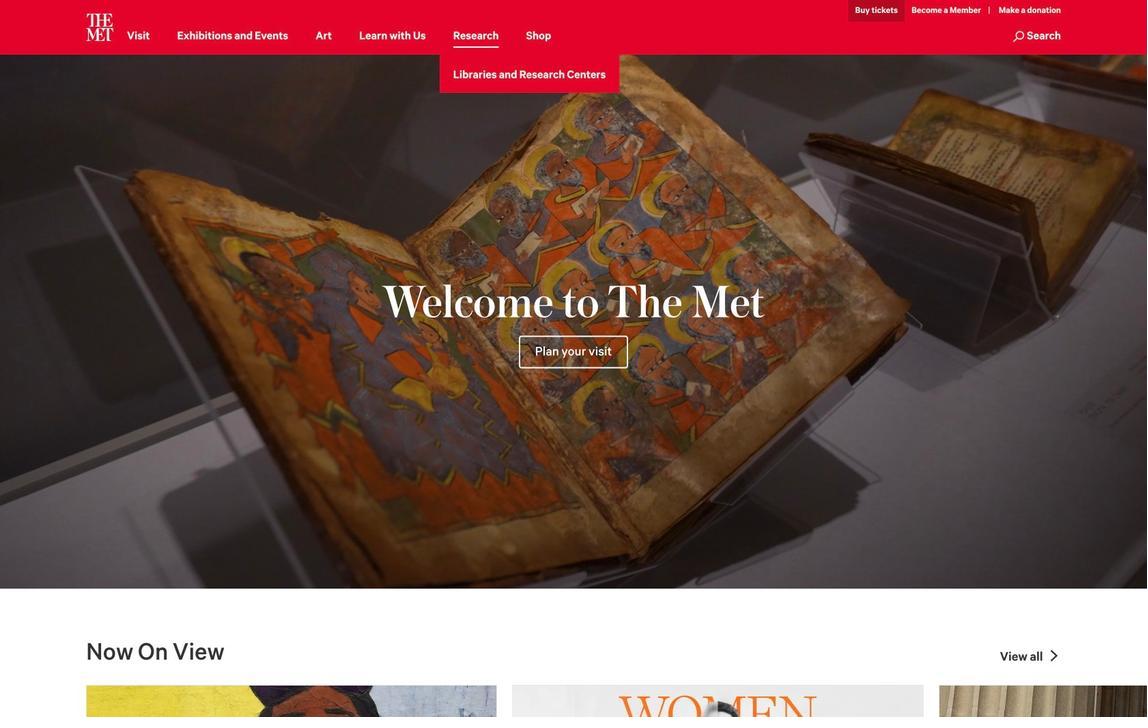 Task type: locate. For each thing, give the bounding box(es) containing it.
"woman in blue" by william h. johnson image
[[87, 686, 496, 717]]

a woman stands half-concealed behind a blurred pane of glass, text "women dressing women" visible in front and behind her. image
[[513, 686, 923, 717]]

nairy baghramian exhibition structure built image
[[939, 686, 1147, 717]]



Task type: vqa. For each thing, say whether or not it's contained in the screenshot.
external: https://www.youtube.com/user/metmuseum image
no



Task type: describe. For each thing, give the bounding box(es) containing it.
the met's facade illuminated at dusk. image
[[0, 55, 1147, 589]]



